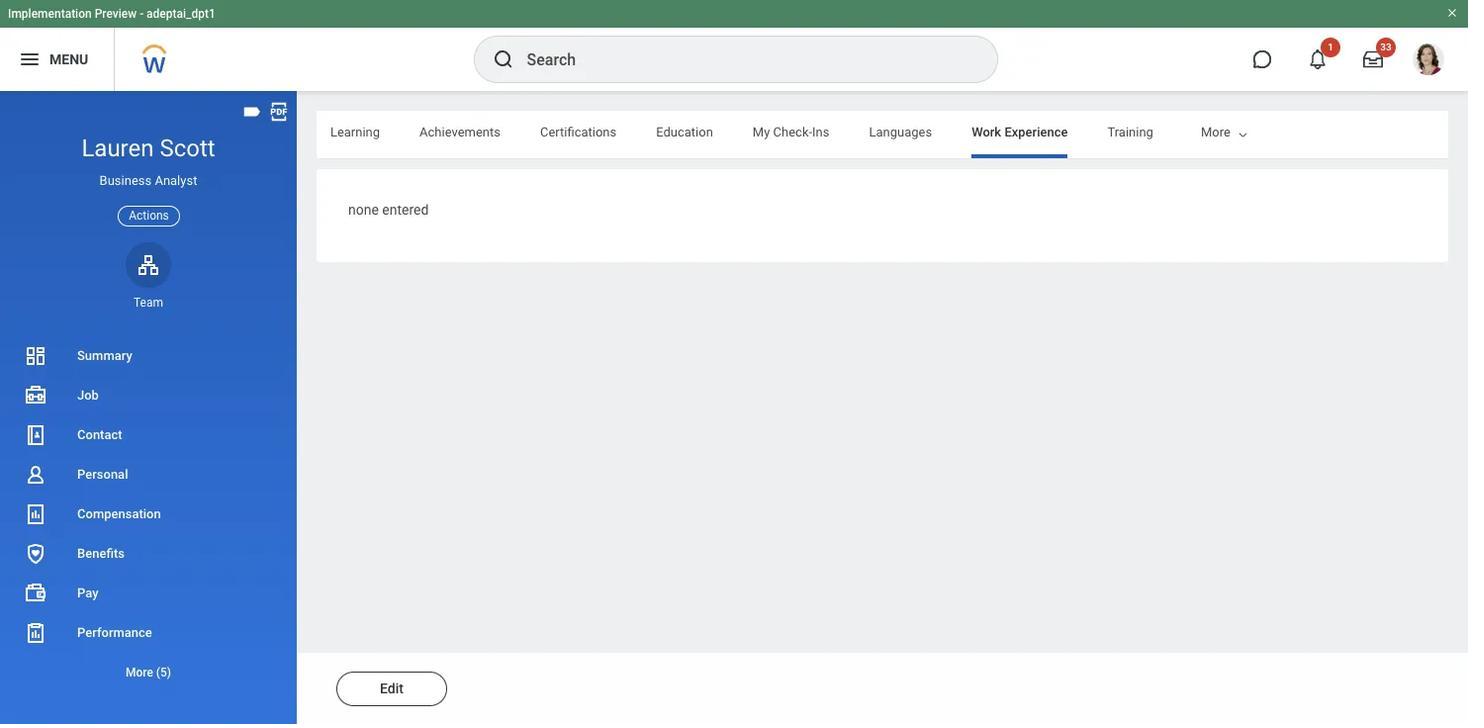 Task type: vqa. For each thing, say whether or not it's contained in the screenshot.
More related to More (5)
yes



Task type: locate. For each thing, give the bounding box(es) containing it.
0 horizontal spatial more
[[126, 666, 153, 680]]

my
[[753, 125, 770, 140]]

contact link
[[0, 416, 297, 455]]

more for more
[[1201, 125, 1231, 140]]

languages
[[869, 125, 932, 140]]

more (5) button
[[0, 653, 297, 693]]

more inside dropdown button
[[126, 666, 153, 680]]

menu banner
[[0, 0, 1469, 91]]

achievements
[[420, 125, 501, 140]]

list
[[0, 336, 297, 693]]

33
[[1381, 42, 1392, 52]]

entered
[[382, 202, 429, 218]]

more (5)
[[126, 666, 171, 680]]

view printable version (pdf) image
[[268, 101, 290, 123]]

work experience
[[972, 125, 1068, 140]]

more right training
[[1201, 125, 1231, 140]]

scott
[[160, 135, 215, 162]]

edit
[[380, 681, 404, 697]]

tab list
[[0, 111, 1154, 158]]

menu
[[49, 51, 88, 67]]

notifications large image
[[1308, 49, 1328, 69]]

compensation link
[[0, 495, 297, 534]]

team
[[134, 296, 163, 310]]

benefits
[[77, 546, 125, 561]]

education
[[656, 125, 713, 140]]

actions button
[[118, 205, 180, 226]]

33 button
[[1352, 38, 1396, 81]]

view team image
[[137, 253, 160, 277]]

more left (5)
[[126, 666, 153, 680]]

navigation pane region
[[0, 91, 297, 724]]

0 vertical spatial more
[[1201, 125, 1231, 140]]

1 horizontal spatial more
[[1201, 125, 1231, 140]]

implementation preview -   adeptai_dpt1
[[8, 7, 216, 21]]

preview
[[95, 7, 137, 21]]

more (5) button
[[0, 661, 297, 685]]

compensation
[[77, 507, 161, 522]]

analyst
[[155, 173, 197, 188]]

1 vertical spatial more
[[126, 666, 153, 680]]

certifications
[[540, 125, 617, 140]]

1
[[1328, 42, 1334, 52]]

personal
[[77, 467, 128, 482]]

list containing summary
[[0, 336, 297, 693]]

edit button
[[336, 672, 447, 707]]

more
[[1201, 125, 1231, 140], [126, 666, 153, 680]]



Task type: describe. For each thing, give the bounding box(es) containing it.
summary
[[77, 348, 132, 363]]

contact image
[[24, 424, 48, 447]]

compensation image
[[24, 503, 48, 526]]

(5)
[[156, 666, 171, 680]]

personal link
[[0, 455, 297, 495]]

tag image
[[241, 101, 263, 123]]

business analyst
[[100, 173, 197, 188]]

team lauren scott element
[[126, 295, 171, 311]]

experience
[[1005, 125, 1068, 140]]

pay
[[77, 586, 98, 601]]

adeptai_dpt1
[[147, 7, 216, 21]]

contact
[[77, 428, 122, 442]]

performance image
[[24, 621, 48, 645]]

ins
[[813, 125, 830, 140]]

learning
[[330, 125, 380, 140]]

personal image
[[24, 463, 48, 487]]

search image
[[491, 48, 515, 71]]

pay link
[[0, 574, 297, 614]]

profile logan mcneil image
[[1413, 44, 1445, 79]]

implementation
[[8, 7, 92, 21]]

job image
[[24, 384, 48, 408]]

training
[[1108, 125, 1154, 140]]

benefits image
[[24, 542, 48, 566]]

menu button
[[0, 28, 114, 91]]

lauren scott
[[82, 135, 215, 162]]

1 button
[[1296, 38, 1341, 81]]

none
[[348, 202, 379, 218]]

performance
[[77, 625, 152, 640]]

summary link
[[0, 336, 297, 376]]

pay image
[[24, 582, 48, 606]]

tab list containing learning
[[0, 111, 1154, 158]]

more for more (5)
[[126, 666, 153, 680]]

my check-ins
[[753, 125, 830, 140]]

close environment banner image
[[1447, 7, 1459, 19]]

team link
[[126, 242, 171, 311]]

check-
[[773, 125, 813, 140]]

Search Workday  search field
[[527, 38, 957, 81]]

job link
[[0, 376, 297, 416]]

job
[[77, 388, 99, 403]]

summary image
[[24, 344, 48, 368]]

-
[[140, 7, 144, 21]]

work
[[972, 125, 1002, 140]]

performance link
[[0, 614, 297, 653]]

actions
[[129, 208, 169, 222]]

justify image
[[18, 48, 42, 71]]

inbox large image
[[1364, 49, 1384, 69]]

business
[[100, 173, 152, 188]]

benefits link
[[0, 534, 297, 574]]

none entered
[[348, 202, 429, 218]]

lauren
[[82, 135, 154, 162]]



